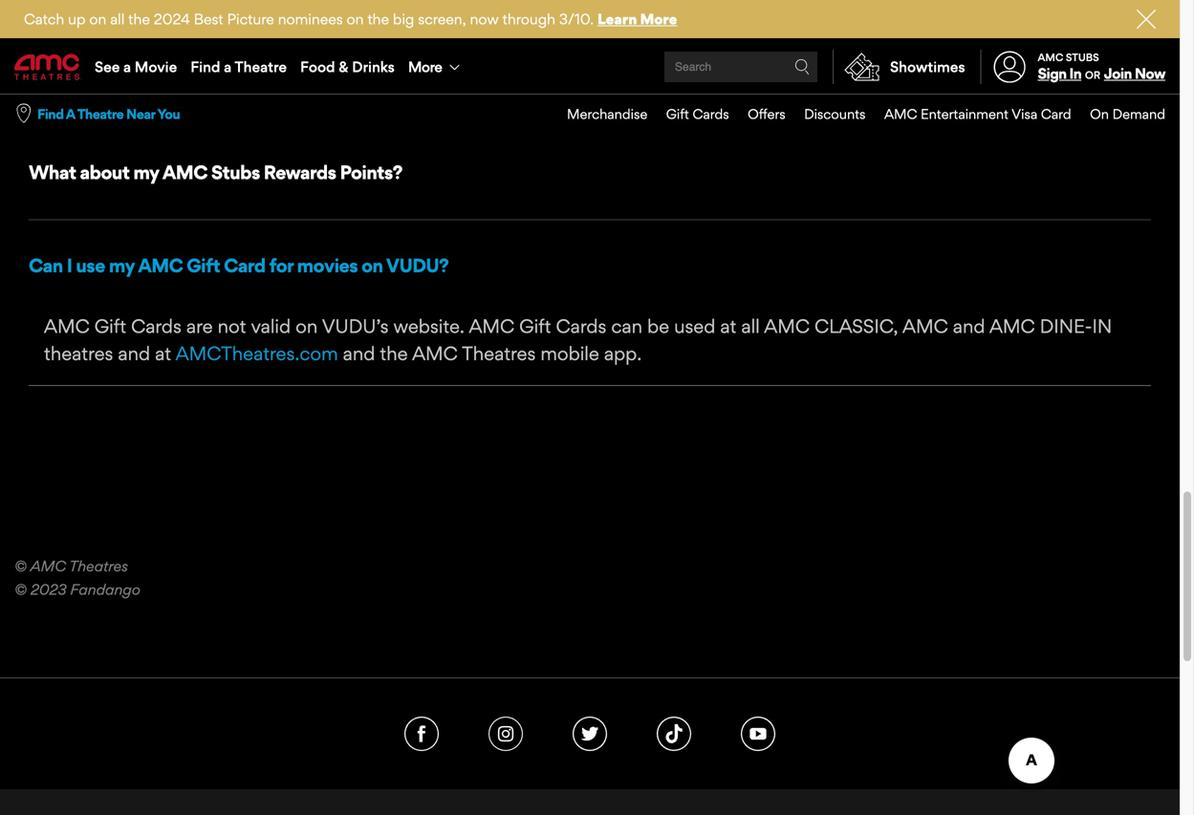 Task type: vqa. For each thing, say whether or not it's contained in the screenshot.
the longer
yes



Task type: describe. For each thing, give the bounding box(es) containing it.
0 vertical spatial may
[[91, 24, 128, 47]]

visa
[[1012, 106, 1038, 123]]

0 vertical spatial longer
[[267, 24, 322, 47]]

amc down you
[[163, 156, 207, 179]]

1 tv, from the left
[[222, 52, 249, 75]]

2023
[[30, 576, 66, 594]]

2 vertical spatial to
[[200, 79, 217, 102]]

the down website.
[[380, 338, 408, 361]]

may
[[1046, 24, 1083, 47]]

join now button
[[1104, 65, 1166, 82]]

amc inside amc stubs sign in or join now
[[1038, 51, 1064, 63]]

2 tv, from the left
[[365, 52, 393, 75]]

into
[[250, 79, 282, 102]]

valid
[[251, 310, 291, 333]]

a for theatre
[[224, 58, 232, 76]]

used
[[674, 310, 716, 333]]

fandango
[[70, 576, 140, 594]]

what about my amc stubs rewards points?
[[29, 156, 402, 179]]

you
[[157, 106, 180, 123]]

learn
[[598, 10, 637, 28]]

theatres up search the amc website text box on the top of page
[[691, 24, 765, 47]]

gift cards
[[666, 106, 729, 123]]

amctheatres.com link
[[176, 338, 338, 361]]

discounts
[[804, 106, 866, 123]]

amc inside "© amc theatres © 2023 fandango"
[[30, 553, 66, 571]]

0 horizontal spatial stubs
[[211, 156, 260, 179]]

merchandise link
[[548, 95, 648, 134]]

stream
[[872, 52, 930, 75]]

0 vertical spatial you
[[171, 24, 203, 47]]

showtimes
[[890, 58, 965, 76]]

all inside amc gift cards are not valid on vudu's website. amc gift cards can be used at all amc classic, amc and amc dine-in theatres and at
[[742, 310, 760, 333]]

1 vertical spatial 31st
[[44, 79, 77, 102]]

0 vertical spatial my
[[133, 156, 159, 179]]

apple
[[166, 52, 217, 75]]

app. inside after may 31st you will no longer be able to watch your movies on the amc theatres on demand app. while the app may still be on your roku, apple tv, amazon fire tv, samsung tv and lg tv devices, you will not be able to stream your movies. after may 31st you will need to go into your device and uninstall the amc theatres on demand app as it will no longer work.
[[879, 24, 917, 47]]

1 horizontal spatial longer
[[910, 79, 964, 102]]

see a movie link
[[88, 40, 184, 94]]

showtimes image
[[834, 50, 890, 84]]

1 horizontal spatial may
[[1095, 52, 1132, 75]]

1 horizontal spatial 31st
[[133, 24, 167, 47]]

drinks
[[352, 58, 395, 76]]

theatre for a
[[235, 58, 287, 76]]

1 tv from the left
[[482, 52, 505, 75]]

amc twitter image
[[573, 713, 607, 747]]

in
[[1093, 310, 1112, 333]]

see a movie
[[95, 58, 177, 76]]

still
[[1087, 24, 1115, 47]]

can
[[611, 310, 643, 333]]

movies.
[[978, 52, 1044, 75]]

amc gift cards are not valid on vudu's website. amc gift cards can be used at all amc classic, amc and amc dine-in theatres and at
[[44, 310, 1112, 361]]

now
[[1135, 65, 1166, 82]]

1 horizontal spatial cards
[[556, 310, 607, 333]]

2 © from the top
[[14, 576, 27, 594]]

amc tiktok image
[[657, 713, 691, 747]]

use
[[76, 250, 105, 273]]

card inside menu
[[1041, 106, 1072, 123]]

theatre for a
[[77, 106, 124, 123]]

about
[[80, 156, 130, 179]]

need
[[152, 79, 195, 102]]

find a theatre near you button
[[37, 105, 180, 124]]

1 vertical spatial at
[[155, 338, 171, 361]]

0 vertical spatial to
[[395, 24, 412, 47]]

your down while
[[935, 52, 973, 75]]

gift up the mobile
[[519, 310, 551, 333]]

offers
[[748, 106, 786, 123]]

fire
[[329, 52, 361, 75]]

2 horizontal spatial you
[[679, 52, 711, 75]]

uninstall
[[429, 79, 499, 102]]

1 vertical spatial my
[[109, 250, 135, 273]]

&
[[339, 58, 349, 76]]

user profile image
[[983, 51, 1037, 83]]

your down 'up'
[[70, 52, 108, 75]]

0 vertical spatial able
[[354, 24, 390, 47]]

1 horizontal spatial more
[[640, 10, 677, 28]]

amc right website.
[[469, 310, 515, 333]]

samsung
[[398, 52, 477, 75]]

find a theatre
[[190, 58, 287, 76]]

amc up devices,
[[641, 24, 687, 47]]

2024
[[154, 10, 190, 28]]

0 vertical spatial after
[[44, 24, 86, 47]]

cookie consent banner dialog
[[0, 743, 1180, 816]]

catch up on all the 2024 best picture nominees on the big screen, now through 3/10. learn more
[[24, 10, 677, 28]]

stubs inside amc stubs sign in or join now
[[1066, 51, 1099, 63]]

amc stubs sign in or join now
[[1038, 51, 1166, 82]]

amc down showtimes link
[[885, 106, 917, 123]]

more inside more button
[[408, 58, 442, 76]]

1 horizontal spatial app
[[1009, 24, 1042, 47]]

the left big
[[368, 10, 389, 28]]

near
[[126, 106, 155, 123]]

help?
[[213, 63, 259, 86]]

theatres up merchandise
[[586, 79, 660, 102]]

not inside amc gift cards are not valid on vudu's website. amc gift cards can be used at all amc classic, amc and amc dine-in theatres and at
[[218, 310, 246, 333]]

merchandise
[[567, 106, 648, 123]]

dine-
[[1040, 310, 1093, 333]]

will down see a movie
[[119, 79, 147, 102]]

more button
[[402, 40, 471, 94]]

points?
[[340, 156, 402, 179]]

find for find a theatre near you
[[37, 106, 64, 123]]

find a theatre near you
[[37, 106, 180, 123]]

on inside menu
[[1090, 106, 1109, 123]]

the right uninstall
[[504, 79, 532, 102]]

amc left classic,
[[764, 310, 810, 333]]

0 horizontal spatial no
[[241, 24, 263, 47]]

see
[[95, 58, 120, 76]]

what
[[29, 156, 76, 179]]

sign in button
[[1038, 65, 1082, 82]]

on demand
[[1090, 106, 1166, 123]]

gift cards link
[[648, 95, 729, 134]]

it
[[834, 79, 845, 102]]

sign in or join amc stubs element
[[981, 40, 1166, 94]]

on demand link
[[1072, 95, 1166, 134]]

while
[[921, 24, 971, 47]]

device
[[330, 79, 387, 102]]

amc entertainment visa card link
[[866, 95, 1072, 134]]

through
[[503, 10, 556, 28]]

amc down website.
[[412, 338, 458, 361]]

the left 2024 at left
[[128, 10, 150, 28]]

offers link
[[729, 95, 786, 134]]

1 horizontal spatial able
[[809, 52, 845, 75]]

amc tiktok image
[[657, 713, 691, 747]]

sign
[[1038, 65, 1067, 82]]

discounts link
[[786, 95, 866, 134]]

a
[[66, 106, 75, 123]]

best
[[194, 10, 223, 28]]

watch
[[417, 24, 469, 47]]

be up offers
[[782, 52, 804, 75]]

amc instagram image
[[489, 713, 523, 747]]

nominees
[[278, 10, 343, 28]]

roku,
[[113, 52, 162, 75]]

3/10.
[[559, 10, 594, 28]]

can
[[29, 250, 63, 273]]

entertainment
[[921, 106, 1009, 123]]

amc facebook image
[[405, 713, 439, 747]]

1 vertical spatial card
[[224, 250, 265, 273]]

amc right classic,
[[903, 310, 948, 333]]

where
[[29, 63, 86, 86]]

0 horizontal spatial i
[[67, 250, 72, 273]]

rewards
[[264, 156, 336, 179]]

big
[[393, 10, 414, 28]]

food
[[300, 58, 335, 76]]

gift down devices,
[[666, 106, 689, 123]]

where should i go for help?
[[29, 63, 259, 86]]



Task type: locate. For each thing, give the bounding box(es) containing it.
1 horizontal spatial not
[[749, 52, 777, 75]]

all
[[110, 10, 125, 28], [742, 310, 760, 333]]

0 horizontal spatial tv
[[482, 52, 505, 75]]

1 horizontal spatial on
[[770, 24, 796, 47]]

amc down the lg
[[536, 79, 582, 102]]

card up valid
[[224, 250, 265, 273]]

amc
[[641, 24, 687, 47], [1038, 51, 1064, 63], [536, 79, 582, 102], [885, 106, 917, 123], [163, 156, 207, 179], [138, 250, 183, 273], [44, 310, 90, 333], [469, 310, 515, 333], [764, 310, 810, 333], [903, 310, 948, 333], [990, 310, 1035, 333], [412, 338, 458, 361], [30, 553, 66, 571]]

all right 'used'
[[742, 310, 760, 333]]

0 horizontal spatial app
[[774, 79, 807, 102]]

menu up "merchandise" link
[[0, 40, 1180, 94]]

at right theatres
[[155, 338, 171, 361]]

on
[[89, 10, 106, 28], [347, 10, 364, 28], [582, 24, 604, 47], [44, 52, 66, 75], [362, 250, 383, 273], [296, 310, 318, 333]]

0 vertical spatial all
[[110, 10, 125, 28]]

amc facebook image
[[405, 713, 439, 747]]

demand inside menu
[[1113, 106, 1166, 123]]

i
[[150, 63, 156, 86], [67, 250, 72, 273]]

tv, right fire
[[365, 52, 393, 75]]

longer down showtimes
[[910, 79, 964, 102]]

search the AMC website text field
[[672, 60, 795, 74]]

2 horizontal spatial to
[[850, 52, 867, 75]]

the
[[128, 10, 150, 28], [368, 10, 389, 28], [609, 24, 637, 47], [976, 24, 1004, 47], [504, 79, 532, 102], [380, 338, 408, 361]]

footer
[[0, 673, 1180, 816]]

menu containing more
[[0, 40, 1180, 94]]

you
[[171, 24, 203, 47], [679, 52, 711, 75], [82, 79, 114, 102]]

a
[[123, 58, 131, 76], [224, 58, 232, 76]]

amc twitter image
[[573, 713, 607, 747]]

after
[[44, 24, 86, 47], [1048, 52, 1090, 75]]

amc up the sign
[[1038, 51, 1064, 63]]

more down watch
[[408, 58, 442, 76]]

amc logo image
[[14, 54, 81, 80], [14, 54, 81, 80]]

are
[[186, 310, 213, 333]]

theatre
[[235, 58, 287, 76], [77, 106, 124, 123]]

card
[[1041, 106, 1072, 123], [224, 250, 265, 273]]

find a theatre link
[[184, 40, 294, 94]]

©
[[14, 553, 27, 571], [14, 576, 27, 594]]

my right use
[[109, 250, 135, 273]]

1 vertical spatial stubs
[[211, 156, 260, 179]]

1 vertical spatial not
[[218, 310, 246, 333]]

1 © from the top
[[14, 553, 27, 571]]

1 horizontal spatial for
[[269, 250, 293, 273]]

you up apple at the left
[[171, 24, 203, 47]]

demand down search the amc website text box on the top of page
[[695, 79, 769, 102]]

find for find a theatre
[[190, 58, 220, 76]]

on up submit search icon
[[770, 24, 796, 47]]

more
[[640, 10, 677, 28], [408, 58, 442, 76]]

at right 'used'
[[720, 310, 737, 333]]

0 vertical spatial app
[[1009, 24, 1042, 47]]

not inside after may 31st you will no longer be able to watch your movies on the amc theatres on demand app. while the app may still be on your roku, apple tv, amazon fire tv, samsung tv and lg tv devices, you will not be able to stream your movies. after may 31st you will need to go into your device and uninstall the amc theatres on demand app as it will no longer work.
[[749, 52, 777, 75]]

2 tv from the left
[[575, 52, 599, 75]]

amc up theatres
[[44, 310, 90, 333]]

0 horizontal spatial able
[[354, 24, 390, 47]]

1 vertical spatial longer
[[910, 79, 964, 102]]

showtimes link
[[833, 50, 965, 84]]

0 vertical spatial no
[[241, 24, 263, 47]]

learn more link
[[598, 10, 677, 28]]

0 vertical spatial stubs
[[1066, 51, 1099, 63]]

0 horizontal spatial go
[[159, 63, 181, 86]]

find left a
[[37, 106, 64, 123]]

should
[[90, 63, 146, 86]]

1 horizontal spatial all
[[742, 310, 760, 333]]

2 a from the left
[[224, 58, 232, 76]]

now
[[470, 10, 499, 28]]

31st
[[133, 24, 167, 47], [44, 79, 77, 102]]

1 vertical spatial all
[[742, 310, 760, 333]]

picture
[[227, 10, 274, 28]]

cards down search the amc website text box on the top of page
[[693, 106, 729, 123]]

screen,
[[418, 10, 466, 28]]

0 vertical spatial i
[[150, 63, 156, 86]]

cards
[[693, 106, 729, 123], [131, 310, 182, 333], [556, 310, 607, 333]]

demand down join now button
[[1113, 106, 1166, 123]]

0 horizontal spatial all
[[110, 10, 125, 28]]

app. down can
[[604, 338, 642, 361]]

1 horizontal spatial app.
[[879, 24, 917, 47]]

1 vertical spatial app.
[[604, 338, 642, 361]]

to down apple at the left
[[200, 79, 217, 102]]

1 vertical spatial theatre
[[77, 106, 124, 123]]

1 horizontal spatial a
[[224, 58, 232, 76]]

amc up 2023
[[30, 553, 66, 571]]

cards inside menu
[[693, 106, 729, 123]]

on inside amc gift cards are not valid on vudu's website. amc gift cards can be used at all amc classic, amc and amc dine-in theatres and at
[[296, 310, 318, 333]]

© amc theatres © 2023 fandango
[[14, 553, 140, 594]]

1 horizontal spatial stubs
[[1066, 51, 1099, 63]]

classic,
[[815, 310, 899, 333]]

1 horizontal spatial go
[[222, 79, 245, 102]]

your down food
[[287, 79, 325, 102]]

gift up theatres
[[94, 310, 126, 333]]

1 vertical spatial i
[[67, 250, 72, 273]]

find inside menu
[[190, 58, 220, 76]]

amc youtube image
[[741, 713, 776, 747], [741, 713, 776, 747]]

lg
[[547, 52, 571, 75]]

find inside button
[[37, 106, 64, 123]]

theatres inside "© amc theatres © 2023 fandango"
[[69, 553, 128, 571]]

on up gift cards on the right top
[[664, 79, 691, 102]]

for up valid
[[269, 250, 293, 273]]

able up 'as'
[[809, 52, 845, 75]]

31st up a
[[44, 79, 77, 102]]

work.
[[969, 79, 1016, 102]]

will right it
[[850, 79, 878, 102]]

0 horizontal spatial card
[[224, 250, 265, 273]]

amc right use
[[138, 250, 183, 273]]

0 horizontal spatial on
[[664, 79, 691, 102]]

0 horizontal spatial app.
[[604, 338, 642, 361]]

cards up the mobile
[[556, 310, 607, 333]]

0 horizontal spatial may
[[91, 24, 128, 47]]

find up need
[[190, 58, 220, 76]]

0 vertical spatial 31st
[[133, 24, 167, 47]]

0 horizontal spatial cards
[[131, 310, 182, 333]]

no
[[241, 24, 263, 47], [883, 79, 905, 102]]

no down stream
[[883, 79, 905, 102]]

amc left dine-
[[990, 310, 1035, 333]]

not
[[749, 52, 777, 75], [218, 310, 246, 333]]

all right 'up'
[[110, 10, 125, 28]]

vudu's
[[322, 310, 389, 333]]

0 horizontal spatial 31st
[[44, 79, 77, 102]]

app up "movies." on the right of the page
[[1009, 24, 1042, 47]]

up
[[68, 10, 86, 28]]

devices,
[[604, 52, 675, 75]]

amc entertainment visa card
[[885, 106, 1072, 123]]

be inside amc gift cards are not valid on vudu's website. amc gift cards can be used at all amc classic, amc and amc dine-in theatres and at
[[647, 310, 670, 333]]

movies
[[516, 24, 578, 47], [297, 250, 358, 273]]

0 horizontal spatial tv,
[[222, 52, 249, 75]]

1 vertical spatial able
[[809, 52, 845, 75]]

will up find a theatre
[[208, 24, 236, 47]]

menu containing merchandise
[[548, 95, 1166, 134]]

movies inside after may 31st you will no longer be able to watch your movies on the amc theatres on demand app. while the app may still be on your roku, apple tv, amazon fire tv, samsung tv and lg tv devices, you will not be able to stream your movies. after may 31st you will need to go into your device and uninstall the amc theatres on demand app as it will no longer work.
[[516, 24, 578, 47]]

1 horizontal spatial i
[[150, 63, 156, 86]]

0 horizontal spatial at
[[155, 338, 171, 361]]

a for movie
[[123, 58, 131, 76]]

on down the or
[[1090, 106, 1109, 123]]

food & drinks link
[[294, 40, 402, 94]]

0 vertical spatial on
[[770, 24, 796, 47]]

1 horizontal spatial tv
[[575, 52, 599, 75]]

able
[[354, 24, 390, 47], [809, 52, 845, 75]]

app down submit search icon
[[774, 79, 807, 102]]

0 vertical spatial theatre
[[235, 58, 287, 76]]

0 vertical spatial app.
[[879, 24, 917, 47]]

card right visa
[[1041, 106, 1072, 123]]

longer up amazon
[[267, 24, 322, 47]]

1 vertical spatial to
[[850, 52, 867, 75]]

1 horizontal spatial demand
[[801, 24, 874, 47]]

be right still
[[1120, 24, 1142, 47]]

amctheatres.com
[[176, 338, 338, 361]]

0 vertical spatial menu
[[0, 40, 1180, 94]]

catch
[[24, 10, 64, 28]]

1 vertical spatial on
[[664, 79, 691, 102]]

0 horizontal spatial you
[[82, 79, 114, 102]]

the up "movies." on the right of the page
[[976, 24, 1004, 47]]

demand up showtimes image
[[801, 24, 874, 47]]

app
[[1009, 24, 1042, 47], [774, 79, 807, 102]]

not right 'are'
[[218, 310, 246, 333]]

2 vertical spatial demand
[[1113, 106, 1166, 123]]

be up fire
[[327, 24, 349, 47]]

1 vertical spatial movies
[[297, 250, 358, 273]]

0 vertical spatial more
[[640, 10, 677, 28]]

tv up uninstall
[[482, 52, 505, 75]]

0 horizontal spatial more
[[408, 58, 442, 76]]

1 horizontal spatial card
[[1041, 106, 1072, 123]]

to
[[395, 24, 412, 47], [850, 52, 867, 75], [200, 79, 217, 102]]

theatres left the mobile
[[462, 338, 536, 361]]

1 vertical spatial find
[[37, 106, 64, 123]]

to left watch
[[395, 24, 412, 47]]

you up find a theatre near you button
[[82, 79, 114, 102]]

1 horizontal spatial theatre
[[235, 58, 287, 76]]

amc instagram image
[[489, 713, 523, 747]]

theatre up into
[[235, 58, 287, 76]]

after may 31st you will no longer be able to watch your movies on the amc theatres on demand app. while the app may still be on your roku, apple tv, amazon fire tv, samsung tv and lg tv devices, you will not be able to stream your movies. after may 31st you will need to go into your device and uninstall the amc theatres on demand app as it will no longer work.
[[44, 24, 1142, 102]]

1 vertical spatial you
[[679, 52, 711, 75]]

stubs left rewards
[[211, 156, 260, 179]]

1 a from the left
[[123, 58, 131, 76]]

2 horizontal spatial on
[[1090, 106, 1109, 123]]

be
[[327, 24, 349, 47], [1120, 24, 1142, 47], [782, 52, 804, 75], [647, 310, 670, 333]]

1 vertical spatial menu
[[548, 95, 1166, 134]]

1 vertical spatial for
[[269, 250, 293, 273]]

for left help?
[[185, 63, 209, 86]]

0 vertical spatial for
[[185, 63, 209, 86]]

2 horizontal spatial cards
[[693, 106, 729, 123]]

1 vertical spatial app
[[774, 79, 807, 102]]

theatre inside menu
[[235, 58, 287, 76]]

movies up vudu's
[[297, 250, 358, 273]]

31st up roku,
[[133, 24, 167, 47]]

1 vertical spatial after
[[1048, 52, 1090, 75]]

be right can
[[647, 310, 670, 333]]

your
[[474, 24, 511, 47], [70, 52, 108, 75], [935, 52, 973, 75], [287, 79, 325, 102]]

you up gift cards on the right top
[[679, 52, 711, 75]]

1 horizontal spatial find
[[190, 58, 220, 76]]

your right watch
[[474, 24, 511, 47]]

1 vertical spatial more
[[408, 58, 442, 76]]

menu
[[0, 40, 1180, 94], [548, 95, 1166, 134]]

0 vertical spatial ©
[[14, 553, 27, 571]]

amazon
[[254, 52, 324, 75]]

cards left 'are'
[[131, 310, 182, 333]]

stubs
[[1066, 51, 1099, 63], [211, 156, 260, 179]]

may up see
[[91, 24, 128, 47]]

1 vertical spatial may
[[1095, 52, 1132, 75]]

0 horizontal spatial for
[[185, 63, 209, 86]]

may
[[91, 24, 128, 47], [1095, 52, 1132, 75]]

0 horizontal spatial longer
[[267, 24, 322, 47]]

amctheatres.com and the amc theatres mobile app.
[[176, 338, 642, 361]]

more right learn
[[640, 10, 677, 28]]

will up offers link
[[716, 52, 744, 75]]

theatres
[[691, 24, 765, 47], [586, 79, 660, 102], [462, 338, 536, 361], [69, 553, 128, 571]]

may down still
[[1095, 52, 1132, 75]]

find
[[190, 58, 220, 76], [37, 106, 64, 123]]

0 vertical spatial demand
[[801, 24, 874, 47]]

0 horizontal spatial not
[[218, 310, 246, 333]]

and
[[510, 52, 542, 75], [391, 79, 424, 102], [953, 310, 985, 333], [118, 338, 150, 361], [343, 338, 375, 361]]

stubs up in
[[1066, 51, 1099, 63]]

gift
[[666, 106, 689, 123], [187, 250, 220, 273], [94, 310, 126, 333], [519, 310, 551, 333]]

1 horizontal spatial movies
[[516, 24, 578, 47]]

will
[[208, 24, 236, 47], [716, 52, 744, 75], [119, 79, 147, 102], [850, 79, 878, 102]]

as
[[811, 79, 830, 102]]

1 horizontal spatial at
[[720, 310, 737, 333]]

0 vertical spatial at
[[720, 310, 737, 333]]

the up devices,
[[609, 24, 637, 47]]

can i use my amc gift card for movies on vudu?
[[29, 250, 449, 273]]

theatre right a
[[77, 106, 124, 123]]

menu down showtimes image
[[548, 95, 1166, 134]]

movies up the lg
[[516, 24, 578, 47]]

or
[[1085, 69, 1101, 81]]

gift up 'are'
[[187, 250, 220, 273]]

0 vertical spatial not
[[749, 52, 777, 75]]

0 horizontal spatial after
[[44, 24, 86, 47]]

to left stream
[[850, 52, 867, 75]]

0 horizontal spatial find
[[37, 106, 64, 123]]

movie
[[135, 58, 177, 76]]

in
[[1070, 65, 1082, 82]]

at
[[720, 310, 737, 333], [155, 338, 171, 361]]

0 vertical spatial find
[[190, 58, 220, 76]]

theatres
[[44, 338, 113, 361]]

no up find a theatre
[[241, 24, 263, 47]]

go inside after may 31st you will no longer be able to watch your movies on the amc theatres on demand app. while the app may still be on your roku, apple tv, amazon fire tv, samsung tv and lg tv devices, you will not be able to stream your movies. after may 31st you will need to go into your device and uninstall the amc theatres on demand app as it will no longer work.
[[222, 79, 245, 102]]

1 vertical spatial demand
[[695, 79, 769, 102]]

2 vertical spatial you
[[82, 79, 114, 102]]

tv right the lg
[[575, 52, 599, 75]]

not left submit search icon
[[749, 52, 777, 75]]

mobile
[[541, 338, 599, 361]]

1 horizontal spatial you
[[171, 24, 203, 47]]

submit search icon image
[[795, 59, 810, 75]]

1 horizontal spatial no
[[883, 79, 905, 102]]

app.
[[879, 24, 917, 47], [604, 338, 642, 361]]

app. up stream
[[879, 24, 917, 47]]

theatres up fandango in the left of the page
[[69, 553, 128, 571]]

able up drinks
[[354, 24, 390, 47]]

theatre inside button
[[77, 106, 124, 123]]

0 vertical spatial card
[[1041, 106, 1072, 123]]

tv, right apple at the left
[[222, 52, 249, 75]]

0 horizontal spatial demand
[[695, 79, 769, 102]]

0 vertical spatial movies
[[516, 24, 578, 47]]

vudu?
[[386, 250, 449, 273]]

my right about
[[133, 156, 159, 179]]

1 horizontal spatial after
[[1048, 52, 1090, 75]]



